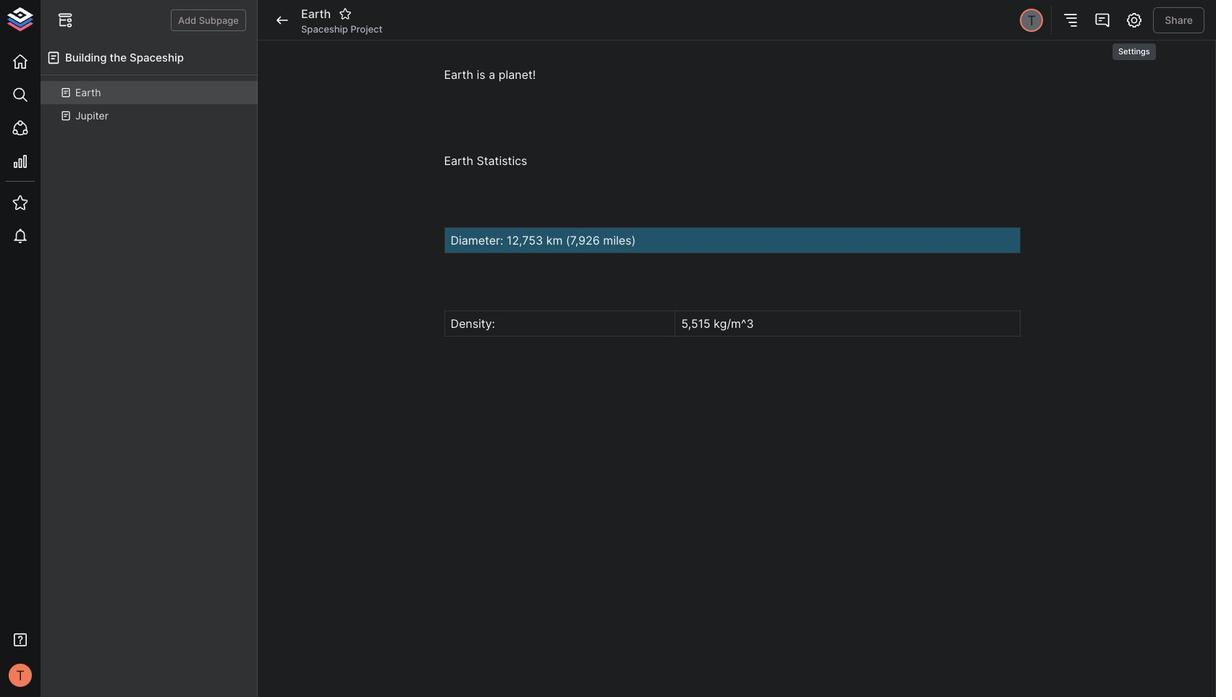 Task type: vqa. For each thing, say whether or not it's contained in the screenshot.
Project Management Plan image
no



Task type: locate. For each thing, give the bounding box(es) containing it.
tooltip
[[1112, 33, 1158, 62]]

comments image
[[1094, 12, 1112, 29]]

favorite image
[[339, 7, 352, 20]]

go back image
[[274, 12, 291, 29]]



Task type: describe. For each thing, give the bounding box(es) containing it.
hide wiki image
[[56, 12, 74, 29]]

table of contents image
[[1063, 12, 1080, 29]]

settings image
[[1126, 12, 1144, 29]]



